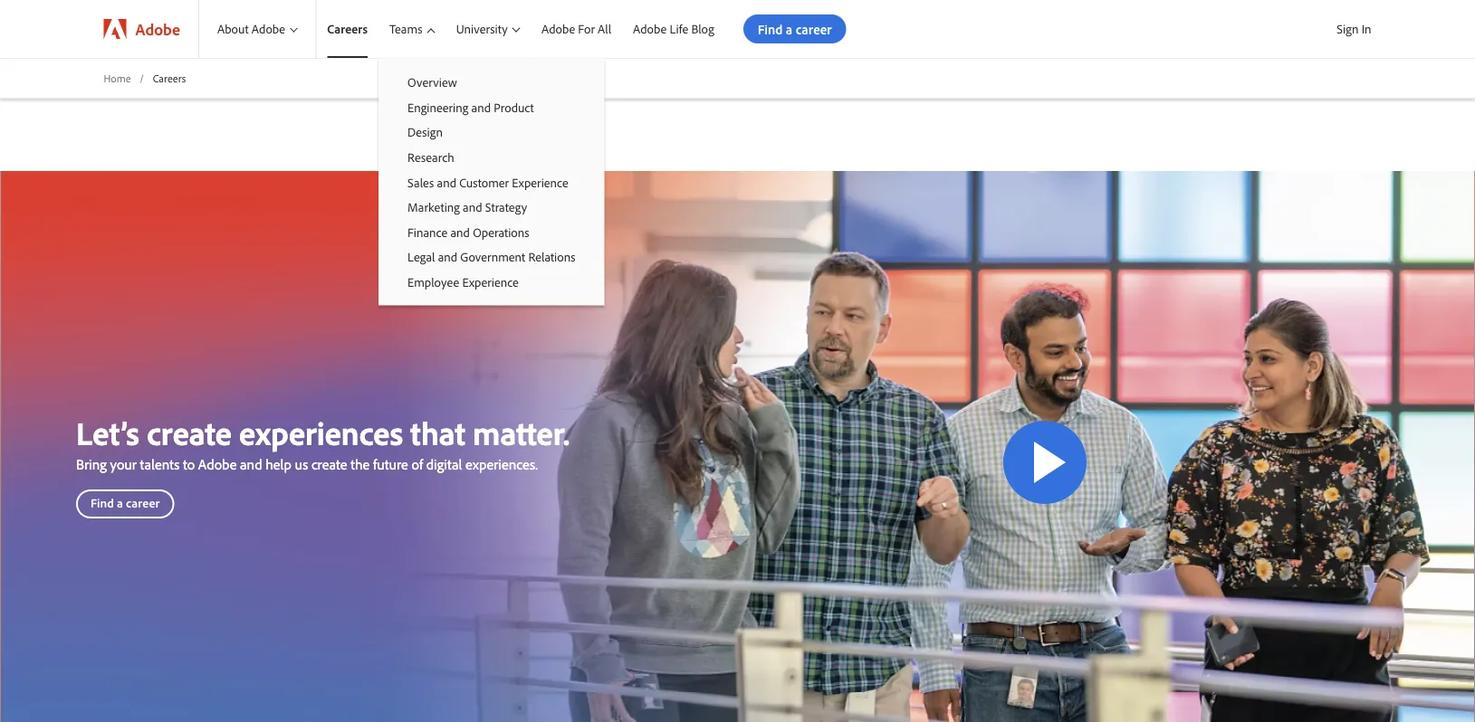 Task type: vqa. For each thing, say whether or not it's contained in the screenshot.
Teams
yes



Task type: describe. For each thing, give the bounding box(es) containing it.
engineering and product
[[408, 99, 534, 115]]

marketing and strategy
[[408, 199, 527, 215]]

careers inside careers link
[[327, 21, 368, 37]]

bring
[[76, 456, 107, 474]]

overview
[[408, 74, 457, 90]]

blog
[[691, 21, 714, 37]]

in
[[1362, 21, 1372, 37]]

let's create experiences that matter. bring your talents to adobe and help us create the future of digital experiences.
[[76, 412, 570, 474]]

adobe inside about adobe popup button
[[252, 21, 285, 37]]

matter.
[[473, 412, 570, 453]]

adobe link
[[86, 0, 198, 58]]

customer
[[459, 174, 509, 190]]

relations
[[528, 249, 576, 265]]

overview link
[[379, 70, 605, 95]]

adobe for all
[[542, 21, 611, 37]]

and for legal
[[438, 249, 457, 265]]

about adobe
[[217, 21, 285, 37]]

career
[[126, 495, 160, 511]]

0 horizontal spatial careers
[[153, 71, 186, 85]]

adobe for adobe life blog
[[633, 21, 667, 37]]

talents
[[140, 456, 180, 474]]

university
[[456, 21, 508, 37]]

university button
[[445, 0, 531, 58]]

engineering
[[408, 99, 468, 115]]

finance
[[408, 224, 448, 240]]

experiences
[[239, 412, 403, 453]]

help
[[266, 456, 291, 474]]

find a career
[[91, 495, 160, 511]]

to
[[183, 456, 195, 474]]

marketing
[[408, 199, 460, 215]]

strategy
[[485, 199, 527, 215]]

the
[[351, 456, 370, 474]]

and inside let's create experiences that matter. bring your talents to adobe and help us create the future of digital experiences.
[[240, 456, 262, 474]]

and for finance
[[450, 224, 470, 240]]

find a career link
[[76, 490, 174, 519]]

engineering and product link
[[379, 95, 605, 120]]

operations
[[473, 224, 529, 240]]

find
[[91, 495, 114, 511]]

life
[[670, 21, 688, 37]]

sales and customer experience link
[[379, 170, 605, 195]]

employee experience link
[[379, 270, 605, 295]]

experience inside 'link'
[[462, 274, 519, 290]]

0 horizontal spatial create
[[147, 412, 232, 453]]

for
[[578, 21, 595, 37]]

adobe life blog link
[[622, 0, 725, 58]]

employee experience
[[408, 274, 519, 290]]

experiences.
[[466, 456, 538, 474]]

research link
[[379, 145, 605, 170]]

adobe inside let's create experiences that matter. bring your talents to adobe and help us create the future of digital experiences.
[[198, 456, 237, 474]]

0 vertical spatial experience
[[512, 174, 568, 190]]

marketing and strategy link
[[379, 195, 605, 220]]

legal
[[408, 249, 435, 265]]

government
[[460, 249, 525, 265]]



Task type: locate. For each thing, give the bounding box(es) containing it.
create up to
[[147, 412, 232, 453]]

careers
[[327, 21, 368, 37], [153, 71, 186, 85]]

that
[[411, 412, 465, 453]]

and
[[471, 99, 491, 115], [437, 174, 456, 190], [463, 199, 482, 215], [450, 224, 470, 240], [438, 249, 457, 265], [240, 456, 262, 474]]

digital
[[426, 456, 462, 474]]

adobe right about
[[252, 21, 285, 37]]

about
[[217, 21, 249, 37]]

design link
[[379, 120, 605, 145]]

careers right the home
[[153, 71, 186, 85]]

adobe
[[135, 19, 180, 39], [252, 21, 285, 37], [542, 21, 575, 37], [633, 21, 667, 37], [198, 456, 237, 474]]

1 vertical spatial careers
[[153, 71, 186, 85]]

sign in
[[1337, 21, 1372, 37]]

0 vertical spatial careers
[[327, 21, 368, 37]]

adobe right to
[[198, 456, 237, 474]]

create
[[147, 412, 232, 453], [311, 456, 347, 474]]

create right us
[[311, 456, 347, 474]]

home
[[104, 71, 131, 85]]

product
[[494, 99, 534, 115]]

1 vertical spatial experience
[[462, 274, 519, 290]]

sign in button
[[1333, 14, 1375, 44]]

and for marketing
[[463, 199, 482, 215]]

legal and government relations
[[408, 249, 576, 265]]

your
[[110, 456, 137, 474]]

us
[[295, 456, 308, 474]]

1 horizontal spatial create
[[311, 456, 347, 474]]

adobe left the life
[[633, 21, 667, 37]]

1 vertical spatial create
[[311, 456, 347, 474]]

0 vertical spatial create
[[147, 412, 232, 453]]

sales
[[408, 174, 434, 190]]

finance and operations link
[[379, 220, 605, 245]]

sign
[[1337, 21, 1359, 37]]

teams
[[390, 21, 422, 37]]

and right sales
[[437, 174, 456, 190]]

adobe inside adobe for all link
[[542, 21, 575, 37]]

employee
[[408, 274, 459, 290]]

design
[[408, 124, 443, 140]]

legal and government relations link
[[379, 245, 605, 270]]

adobe left for
[[542, 21, 575, 37]]

home link
[[104, 71, 131, 86]]

adobe left about
[[135, 19, 180, 39]]

and down overview link
[[471, 99, 491, 115]]

adobe for adobe for all
[[542, 21, 575, 37]]

experience
[[512, 174, 568, 190], [462, 274, 519, 290]]

adobe inside adobe life blog link
[[633, 21, 667, 37]]

adobe life blog
[[633, 21, 714, 37]]

all
[[598, 21, 611, 37]]

group
[[379, 58, 605, 306]]

and for engineering
[[471, 99, 491, 115]]

experience down the legal and government relations link
[[462, 274, 519, 290]]

a
[[117, 495, 123, 511]]

and right legal
[[438, 249, 457, 265]]

careers link
[[316, 0, 379, 58]]

group containing overview
[[379, 58, 605, 306]]

sales and customer experience
[[408, 174, 568, 190]]

and down marketing and strategy
[[450, 224, 470, 240]]

adobe for all link
[[531, 0, 622, 58]]

about adobe button
[[199, 0, 315, 58]]

of
[[412, 456, 423, 474]]

and left help
[[240, 456, 262, 474]]

research
[[408, 149, 454, 165]]

and up finance and operations
[[463, 199, 482, 215]]

and for sales
[[437, 174, 456, 190]]

future
[[373, 456, 408, 474]]

teams button
[[379, 0, 445, 58]]

1 horizontal spatial careers
[[327, 21, 368, 37]]

careers left teams
[[327, 21, 368, 37]]

let's
[[76, 412, 139, 453]]

adobe for adobe
[[135, 19, 180, 39]]

adobe inside adobe link
[[135, 19, 180, 39]]

finance and operations
[[408, 224, 529, 240]]

experience up "strategy"
[[512, 174, 568, 190]]



